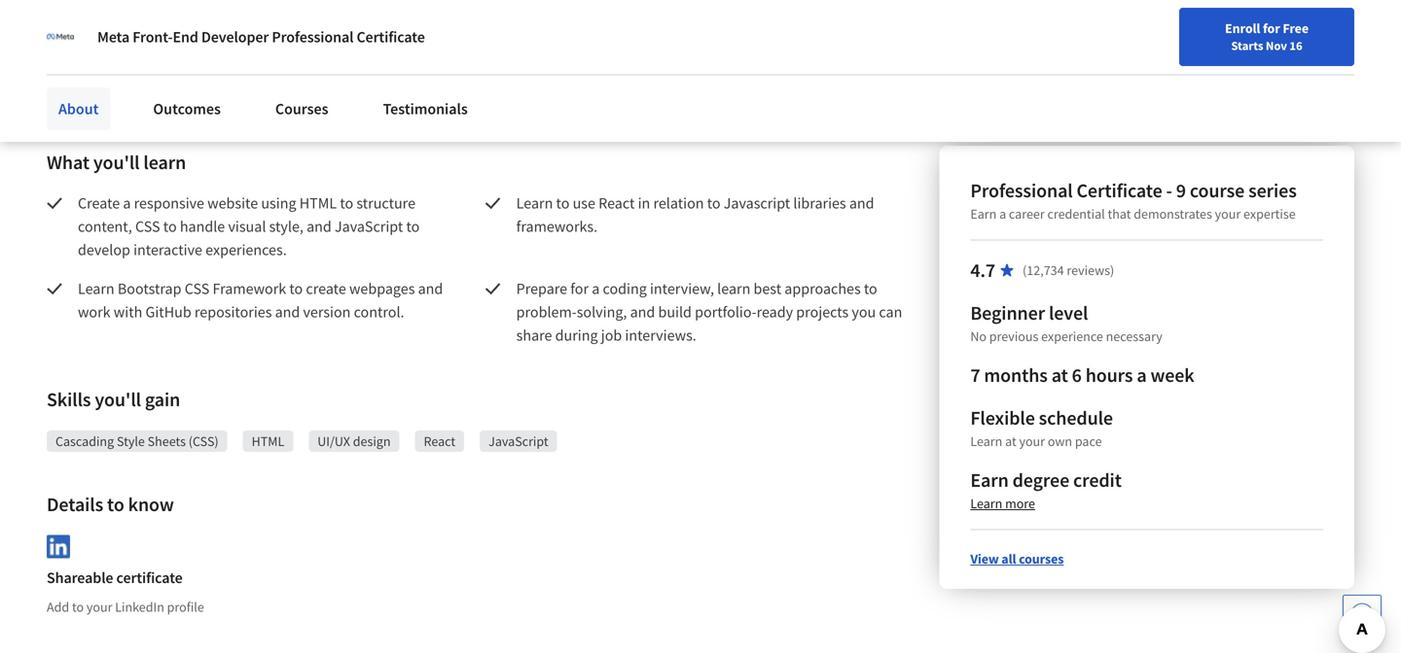 Task type: vqa. For each thing, say whether or not it's contained in the screenshot.
React to the left
yes



Task type: locate. For each thing, give the bounding box(es) containing it.
0 vertical spatial for
[[1263, 19, 1280, 37]]

2 about from the top
[[58, 99, 99, 119]]

your left own
[[1019, 433, 1045, 451]]

ui/ux
[[318, 433, 350, 451]]

testimonials
[[383, 73, 468, 92], [383, 99, 468, 119]]

1 about from the top
[[58, 73, 99, 92]]

0 horizontal spatial for
[[571, 279, 589, 299]]

credential
[[1048, 205, 1105, 223]]

visual
[[228, 217, 266, 236]]

your right find at the top right
[[888, 61, 914, 79]]

skills you'll gain
[[47, 388, 180, 412]]

develop
[[78, 240, 130, 260]]

and left the version
[[275, 303, 300, 322]]

can
[[879, 303, 903, 322]]

learn up portfolio-
[[717, 279, 751, 299]]

1 horizontal spatial certificate
[[1077, 179, 1163, 203]]

for inside prepare for a coding interview, learn best approaches to problem-solving, and build portfolio-ready projects you can share during job interviews.
[[571, 279, 589, 299]]

to left create
[[289, 279, 303, 299]]

at left the 6
[[1052, 363, 1068, 388]]

cascading style sheets (css)
[[55, 433, 219, 451]]

about link for first outcomes link from the top
[[47, 61, 110, 104]]

html inside create a responsive website using html to structure content, css to handle visual style, and javascript to develop interactive experiences.
[[299, 194, 337, 213]]

enroll
[[1225, 19, 1261, 37]]

know
[[128, 493, 174, 517]]

best
[[754, 279, 782, 299]]

1 vertical spatial professional
[[971, 179, 1073, 203]]

a right create on the left top
[[123, 194, 131, 213]]

earn left 'career'
[[971, 205, 997, 223]]

0 vertical spatial earn
[[971, 205, 997, 223]]

professional certificate - 9 course series earn a career credential that demonstrates your expertise
[[971, 179, 1297, 223]]

own
[[1048, 433, 1073, 451]]

1 courses link from the top
[[264, 61, 340, 104]]

new
[[917, 61, 942, 79]]

testimonials for first outcomes link from the top
[[383, 73, 468, 92]]

to
[[340, 194, 353, 213], [556, 194, 570, 213], [707, 194, 721, 213], [163, 217, 177, 236], [406, 217, 420, 236], [289, 279, 303, 299], [864, 279, 878, 299], [107, 493, 124, 517], [72, 599, 84, 617]]

learn up the responsive
[[143, 150, 186, 175]]

about link down meta icon
[[47, 61, 110, 104]]

and inside prepare for a coding interview, learn best approaches to problem-solving, and build portfolio-ready projects you can share during job interviews.
[[630, 303, 655, 322]]

about link for 2nd outcomes link from the top
[[47, 88, 110, 130]]

to left use
[[556, 194, 570, 213]]

frameworks.
[[516, 217, 598, 236]]

for inside the enroll for free starts nov 16
[[1263, 19, 1280, 37]]

about down coursera 'image'
[[58, 99, 99, 119]]

and down coding
[[630, 303, 655, 322]]

1 vertical spatial react
[[424, 433, 456, 451]]

learn up frameworks.
[[516, 194, 553, 213]]

0 horizontal spatial certificate
[[357, 27, 425, 47]]

about link
[[47, 61, 110, 104], [47, 88, 110, 130]]

learn up work
[[78, 279, 115, 299]]

1 horizontal spatial professional
[[971, 179, 1073, 203]]

None search field
[[277, 51, 599, 90]]

end
[[173, 27, 198, 47]]

testimonials link
[[371, 61, 480, 104], [371, 88, 480, 130]]

0 vertical spatial professional
[[272, 27, 354, 47]]

1 horizontal spatial html
[[299, 194, 337, 213]]

learn inside prepare for a coding interview, learn best approaches to problem-solving, and build portfolio-ready projects you can share during job interviews.
[[717, 279, 751, 299]]

1 vertical spatial testimonials
[[383, 99, 468, 119]]

professional right developer on the left
[[272, 27, 354, 47]]

css inside learn bootstrap css framework to create webpages and work with github repositories and version control.
[[185, 279, 210, 299]]

professional
[[272, 27, 354, 47], [971, 179, 1073, 203]]

learn left the more
[[971, 495, 1003, 513]]

all
[[1002, 551, 1016, 568]]

1 horizontal spatial css
[[185, 279, 210, 299]]

html
[[299, 194, 337, 213], [252, 433, 284, 451]]

you'll up style on the bottom of the page
[[95, 388, 141, 412]]

about down meta icon
[[58, 73, 99, 92]]

to inside prepare for a coding interview, learn best approaches to problem-solving, and build portfolio-ready projects you can share during job interviews.
[[864, 279, 878, 299]]

earn
[[971, 205, 997, 223], [971, 469, 1009, 493]]

2 courses link from the top
[[264, 88, 340, 130]]

for for enroll
[[1263, 19, 1280, 37]]

0 vertical spatial courses
[[275, 73, 329, 92]]

about link down coursera 'image'
[[47, 88, 110, 130]]

your inside the 'professional certificate - 9 course series earn a career credential that demonstrates your expertise'
[[1215, 205, 1241, 223]]

css
[[135, 217, 160, 236], [185, 279, 210, 299]]

1 vertical spatial courses
[[275, 99, 329, 119]]

earn up learn more link
[[971, 469, 1009, 493]]

0 vertical spatial javascript
[[335, 217, 403, 236]]

your inside 'find your new career' link
[[888, 61, 914, 79]]

1 vertical spatial you'll
[[95, 388, 141, 412]]

outcomes
[[153, 73, 221, 92], [153, 99, 221, 119]]

website
[[207, 194, 258, 213]]

problem-
[[516, 303, 577, 322]]

profile
[[167, 599, 204, 617]]

at inside flexible schedule learn at your own pace
[[1005, 433, 1017, 451]]

and inside create a responsive website using html to structure content, css to handle visual style, and javascript to develop interactive experiences.
[[307, 217, 332, 236]]

0 vertical spatial css
[[135, 217, 160, 236]]

2 testimonials link from the top
[[371, 88, 480, 130]]

a inside prepare for a coding interview, learn best approaches to problem-solving, and build portfolio-ready projects you can share during job interviews.
[[592, 279, 600, 299]]

level
[[1049, 301, 1088, 326]]

courses link for testimonials link associated with first outcomes link from the top
[[264, 61, 340, 104]]

view
[[971, 551, 999, 568]]

learn down flexible at bottom right
[[971, 433, 1003, 451]]

0 horizontal spatial at
[[1005, 433, 1017, 451]]

0 vertical spatial react
[[599, 194, 635, 213]]

you'll for what
[[93, 150, 140, 175]]

and right style,
[[307, 217, 332, 236]]

add to your linkedin profile
[[47, 599, 204, 617]]

interactive
[[133, 240, 202, 260]]

learn to use react in relation to javascript libraries and frameworks.
[[516, 194, 878, 236]]

previous
[[990, 328, 1039, 345]]

months
[[984, 363, 1048, 388]]

learn inside earn degree credit learn more
[[971, 495, 1003, 513]]

1 vertical spatial about
[[58, 99, 99, 119]]

learn inside learn bootstrap css framework to create webpages and work with github repositories and version control.
[[78, 279, 115, 299]]

html right using on the top of the page
[[299, 194, 337, 213]]

1 testimonials link from the top
[[371, 61, 480, 104]]

version
[[303, 303, 351, 322]]

a up solving,
[[592, 279, 600, 299]]

courses link for testimonials link associated with 2nd outcomes link from the top
[[264, 88, 340, 130]]

front-
[[133, 27, 173, 47]]

css up interactive at the top
[[135, 217, 160, 236]]

0 vertical spatial certificate
[[357, 27, 425, 47]]

1 horizontal spatial learn
[[717, 279, 751, 299]]

0 vertical spatial about
[[58, 73, 99, 92]]

a left 'career'
[[1000, 205, 1006, 223]]

0 horizontal spatial javascript
[[335, 217, 403, 236]]

1 vertical spatial css
[[185, 279, 210, 299]]

1 horizontal spatial react
[[599, 194, 635, 213]]

2 about link from the top
[[47, 88, 110, 130]]

1 courses from the top
[[275, 73, 329, 92]]

learn inside the learn to use react in relation to javascript libraries and frameworks.
[[516, 194, 553, 213]]

interviews.
[[625, 326, 697, 345]]

experiences.
[[205, 240, 287, 260]]

0 horizontal spatial html
[[252, 433, 284, 451]]

career
[[945, 61, 982, 79]]

beginner
[[971, 301, 1045, 326]]

meta front-end developer professional certificate
[[97, 27, 425, 47]]

flexible schedule learn at your own pace
[[971, 406, 1113, 451]]

free
[[1283, 19, 1309, 37]]

at
[[1052, 363, 1068, 388], [1005, 433, 1017, 451]]

0 horizontal spatial css
[[135, 217, 160, 236]]

your
[[888, 61, 914, 79], [1215, 205, 1241, 223], [1019, 433, 1045, 451], [86, 599, 112, 617]]

details
[[47, 493, 103, 517]]

experience
[[1041, 328, 1103, 345]]

design
[[353, 433, 391, 451]]

nov
[[1266, 38, 1287, 54]]

0 vertical spatial you'll
[[93, 150, 140, 175]]

and right the libraries
[[849, 194, 874, 213]]

1 testimonials from the top
[[383, 73, 468, 92]]

flexible
[[971, 406, 1035, 431]]

english button
[[1049, 39, 1166, 102]]

content,
[[78, 217, 132, 236]]

1 vertical spatial at
[[1005, 433, 1017, 451]]

1 vertical spatial html
[[252, 433, 284, 451]]

starts
[[1231, 38, 1264, 54]]

banner navigation
[[16, 0, 548, 39]]

shareable
[[47, 569, 113, 589]]

details to know
[[47, 493, 174, 517]]

html right (css)
[[252, 433, 284, 451]]

control.
[[354, 303, 404, 322]]

css up github
[[185, 279, 210, 299]]

relation
[[653, 194, 704, 213]]

1 vertical spatial outcomes
[[153, 99, 221, 119]]

your down shareable certificate
[[86, 599, 112, 617]]

week
[[1151, 363, 1195, 388]]

earn inside the 'professional certificate - 9 course series earn a career credential that demonstrates your expertise'
[[971, 205, 997, 223]]

4.7
[[971, 258, 996, 283]]

projects
[[796, 303, 849, 322]]

shopping cart: 1 item image
[[1002, 54, 1039, 85]]

at down flexible at bottom right
[[1005, 433, 1017, 451]]

enroll for free starts nov 16
[[1225, 19, 1309, 54]]

for up solving,
[[571, 279, 589, 299]]

libraries
[[794, 194, 846, 213]]

react right design
[[424, 433, 456, 451]]

add
[[47, 599, 69, 617]]

0 vertical spatial learn
[[143, 150, 186, 175]]

courses link
[[264, 61, 340, 104], [264, 88, 340, 130]]

1 vertical spatial earn
[[971, 469, 1009, 493]]

no
[[971, 328, 987, 345]]

1 earn from the top
[[971, 205, 997, 223]]

1 horizontal spatial at
[[1052, 363, 1068, 388]]

1 vertical spatial javascript
[[489, 433, 549, 451]]

cascading
[[55, 433, 114, 451]]

meta
[[97, 27, 130, 47]]

and right webpages
[[418, 279, 443, 299]]

and inside the learn to use react in relation to javascript libraries and frameworks.
[[849, 194, 874, 213]]

1 vertical spatial for
[[571, 279, 589, 299]]

to up 'you'
[[864, 279, 878, 299]]

and
[[849, 194, 874, 213], [307, 217, 332, 236], [418, 279, 443, 299], [275, 303, 300, 322], [630, 303, 655, 322]]

help center image
[[1351, 603, 1374, 627]]

learn more link
[[971, 495, 1035, 513]]

1 vertical spatial certificate
[[1077, 179, 1163, 203]]

2 testimonials from the top
[[383, 99, 468, 119]]

ready
[[757, 303, 793, 322]]

professional up 'career'
[[971, 179, 1073, 203]]

1 about link from the top
[[47, 61, 110, 104]]

testimonials for 2nd outcomes link from the top
[[383, 99, 468, 119]]

your inside flexible schedule learn at your own pace
[[1019, 433, 1045, 451]]

your down "course"
[[1215, 205, 1241, 223]]

2 earn from the top
[[971, 469, 1009, 493]]

beginner level no previous experience necessary
[[971, 301, 1163, 345]]

1 vertical spatial learn
[[717, 279, 751, 299]]

schedule
[[1039, 406, 1113, 431]]

you'll up create on the left top
[[93, 150, 140, 175]]

0 vertical spatial html
[[299, 194, 337, 213]]

0 vertical spatial outcomes
[[153, 73, 221, 92]]

structure
[[357, 194, 416, 213]]

to right "add"
[[72, 599, 84, 617]]

for up nov
[[1263, 19, 1280, 37]]

(css)
[[189, 433, 219, 451]]

1 horizontal spatial for
[[1263, 19, 1280, 37]]

a left week
[[1137, 363, 1147, 388]]

react left in
[[599, 194, 635, 213]]

0 vertical spatial testimonials
[[383, 73, 468, 92]]



Task type: describe. For each thing, give the bounding box(es) containing it.
7
[[971, 363, 980, 388]]

handle
[[180, 217, 225, 236]]

to down the responsive
[[163, 217, 177, 236]]

solving,
[[577, 303, 627, 322]]

2 courses from the top
[[275, 99, 329, 119]]

7 months at 6 hours a week
[[971, 363, 1195, 388]]

certificate
[[116, 569, 183, 589]]

1 outcomes link from the top
[[142, 61, 232, 104]]

career
[[1009, 205, 1045, 223]]

skills
[[47, 388, 91, 412]]

9
[[1176, 179, 1186, 203]]

gain
[[145, 388, 180, 412]]

0 vertical spatial at
[[1052, 363, 1068, 388]]

with
[[114, 303, 142, 322]]

a inside the 'professional certificate - 9 course series earn a career credential that demonstrates your expertise'
[[1000, 205, 1006, 223]]

earn degree credit learn more
[[971, 469, 1122, 513]]

create
[[78, 194, 120, 213]]

2 outcomes from the top
[[153, 99, 221, 119]]

courses
[[1019, 551, 1064, 568]]

english
[[1084, 61, 1131, 80]]

(12,734
[[1023, 262, 1064, 279]]

repositories
[[195, 303, 272, 322]]

work
[[78, 303, 111, 322]]

testimonials link for first outcomes link from the top
[[371, 61, 480, 104]]

share
[[516, 326, 552, 345]]

find your new career
[[860, 61, 982, 79]]

find your new career link
[[851, 58, 992, 83]]

style,
[[269, 217, 304, 236]]

prepare for a coding interview, learn best approaches to problem-solving, and build portfolio-ready projects you can share during job interviews.
[[516, 279, 906, 345]]

16
[[1290, 38, 1303, 54]]

-
[[1166, 179, 1173, 203]]

job
[[601, 326, 622, 345]]

linkedin
[[115, 599, 164, 617]]

create
[[306, 279, 346, 299]]

javascript inside create a responsive website using html to structure content, css to handle visual style, and javascript to develop interactive experiences.
[[335, 217, 403, 236]]

necessary
[[1106, 328, 1163, 345]]

0 horizontal spatial learn
[[143, 150, 186, 175]]

to left know
[[107, 493, 124, 517]]

series
[[1249, 179, 1297, 203]]

css inside create a responsive website using html to structure content, css to handle visual style, and javascript to develop interactive experiences.
[[135, 217, 160, 236]]

learn inside flexible schedule learn at your own pace
[[971, 433, 1003, 451]]

hours
[[1086, 363, 1133, 388]]

1 horizontal spatial javascript
[[489, 433, 549, 451]]

learn bootstrap css framework to create webpages and work with github repositories and version control.
[[78, 279, 446, 322]]

testimonials link for 2nd outcomes link from the top
[[371, 88, 480, 130]]

demonstrates
[[1134, 205, 1212, 223]]

certificate inside the 'professional certificate - 9 course series earn a career credential that demonstrates your expertise'
[[1077, 179, 1163, 203]]

webpages
[[349, 279, 415, 299]]

bootstrap
[[118, 279, 182, 299]]

what
[[47, 150, 90, 175]]

a inside create a responsive website using html to structure content, css to handle visual style, and javascript to develop interactive experiences.
[[123, 194, 131, 213]]

to inside learn bootstrap css framework to create webpages and work with github repositories and version control.
[[289, 279, 303, 299]]

about for about link related to 2nd outcomes link from the top
[[58, 99, 99, 119]]

to down structure
[[406, 217, 420, 236]]

course
[[1190, 179, 1245, 203]]

during
[[555, 326, 598, 345]]

responsive
[[134, 194, 204, 213]]

using
[[261, 194, 296, 213]]

reviews)
[[1067, 262, 1115, 279]]

about for about link corresponding to first outcomes link from the top
[[58, 73, 99, 92]]

find
[[860, 61, 886, 79]]

build
[[658, 303, 692, 322]]

pace
[[1075, 433, 1102, 451]]

professional inside the 'professional certificate - 9 course series earn a career credential that demonstrates your expertise'
[[971, 179, 1073, 203]]

developer
[[201, 27, 269, 47]]

0 horizontal spatial professional
[[272, 27, 354, 47]]

create a responsive website using html to structure content, css to handle visual style, and javascript to develop interactive experiences.
[[78, 194, 423, 260]]

0 horizontal spatial react
[[424, 433, 456, 451]]

2 outcomes link from the top
[[142, 88, 232, 130]]

react inside the learn to use react in relation to javascript libraries and frameworks.
[[599, 194, 635, 213]]

style
[[117, 433, 145, 451]]

show notifications image
[[1194, 63, 1218, 87]]

that
[[1108, 205, 1131, 223]]

prepare
[[516, 279, 567, 299]]

to left structure
[[340, 194, 353, 213]]

to right the relation
[[707, 194, 721, 213]]

use
[[573, 194, 596, 213]]

degree
[[1013, 469, 1070, 493]]

1 outcomes from the top
[[153, 73, 221, 92]]

expertise
[[1244, 205, 1296, 223]]

for for prepare
[[571, 279, 589, 299]]

framework
[[213, 279, 286, 299]]

shareable certificate
[[47, 569, 183, 589]]

interview,
[[650, 279, 714, 299]]

coursera image
[[23, 55, 147, 86]]

you
[[852, 303, 876, 322]]

coding
[[603, 279, 647, 299]]

approaches
[[785, 279, 861, 299]]

earn inside earn degree credit learn more
[[971, 469, 1009, 493]]

(12,734 reviews)
[[1023, 262, 1115, 279]]

github
[[145, 303, 191, 322]]

meta image
[[47, 23, 74, 51]]

you'll for skills
[[95, 388, 141, 412]]

sheets
[[148, 433, 186, 451]]

in
[[638, 194, 650, 213]]

ui/ux design
[[318, 433, 391, 451]]



